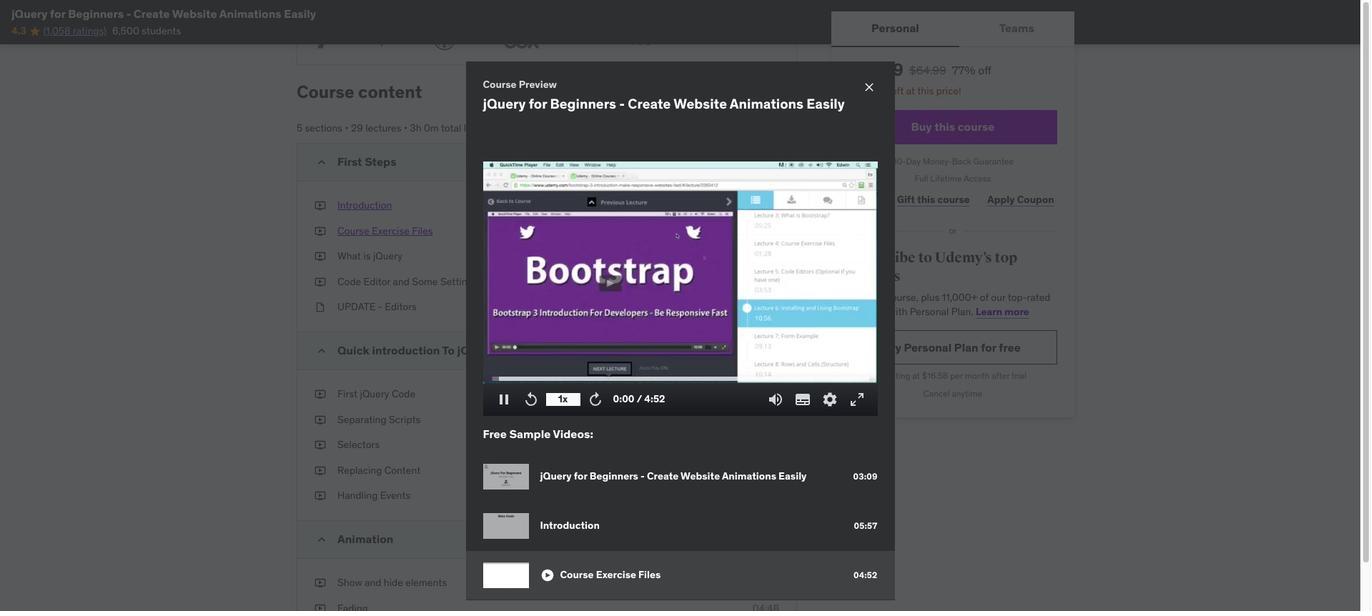 Task type: vqa. For each thing, say whether or not it's contained in the screenshot.
First Steps
yes



Task type: describe. For each thing, give the bounding box(es) containing it.
quick introduction to jquery coding
[[338, 343, 535, 358]]

udemy's
[[935, 249, 992, 267]]

what
[[338, 250, 361, 263]]

0 horizontal spatial jquery for beginners - create website animations easily
[[11, 6, 316, 21]]

04:52 for preview
[[753, 224, 779, 237]]

is
[[363, 250, 371, 263]]

of
[[980, 291, 989, 304]]

courses,
[[849, 305, 886, 318]]

lifetime
[[931, 173, 962, 184]]

our
[[991, 291, 1006, 304]]

this for buy
[[935, 119, 956, 134]]

course up sections
[[297, 81, 355, 103]]

xsmall image for separating scripts
[[315, 413, 326, 427]]

2 vertical spatial personal
[[904, 340, 952, 355]]

05:57 inside 'jquery for beginners - create website animations easily' dialog
[[854, 520, 878, 531]]

full
[[915, 173, 929, 184]]

0 vertical spatial website
[[172, 6, 217, 21]]

0:00 / 4:52
[[613, 393, 665, 406]]

day
[[870, 84, 887, 97]]

animations inside course preview jquery for beginners - create website animations easily
[[730, 95, 804, 112]]

0 vertical spatial 5
[[297, 122, 303, 135]]

off
[[978, 63, 992, 77]]

more
[[1005, 305, 1030, 318]]

eventbrite image
[[703, 26, 785, 53]]

guarantee
[[974, 156, 1014, 166]]

jquery right is
[[373, 250, 403, 263]]

replacing
[[338, 464, 382, 477]]

day
[[906, 156, 921, 166]]

elements
[[406, 576, 447, 589]]

jquery for beginners - create website animations easily dialog
[[466, 61, 895, 601]]

ratings)
[[73, 25, 107, 37]]

cancel
[[924, 388, 950, 399]]

2 vertical spatial animations
[[722, 470, 777, 483]]

jquery up '4.3'
[[11, 6, 48, 21]]

xsmall image for show
[[315, 576, 326, 590]]

1x button
[[546, 387, 580, 412]]

files inside button
[[412, 224, 433, 237]]

this for gift
[[918, 193, 936, 206]]

xsmall image for what
[[315, 250, 326, 264]]

free sample videos:
[[483, 427, 594, 441]]

plus
[[921, 291, 940, 304]]

0 horizontal spatial code
[[338, 275, 361, 288]]

volkswagen image
[[429, 26, 460, 53]]

plan
[[955, 340, 979, 355]]

coupon
[[1017, 193, 1055, 206]]

close modal image
[[862, 80, 876, 94]]

get this course, plus 11,000+ of our top-rated courses, with personal plan.
[[849, 291, 1051, 318]]

with
[[889, 305, 908, 318]]

show and hide elements
[[338, 576, 447, 589]]

small image left quick
[[315, 344, 329, 358]]

1 horizontal spatial code
[[392, 388, 416, 400]]

preview for 04:52
[[695, 224, 730, 237]]

30-day money-back guarantee full lifetime access
[[892, 156, 1014, 184]]

for up the (1,058
[[50, 6, 66, 21]]

after
[[992, 371, 1010, 381]]

2 vertical spatial beginners
[[590, 470, 639, 483]]

steps
[[365, 155, 397, 169]]

try
[[885, 340, 902, 355]]

- inside course preview jquery for beginners - create website animations easily
[[619, 95, 625, 112]]

first for first steps
[[338, 155, 362, 169]]

29
[[351, 122, 363, 135]]

selectors
[[338, 439, 380, 451]]

teams button
[[960, 11, 1075, 46]]

38min
[[751, 344, 779, 357]]

netapp image
[[583, 26, 665, 53]]

starting
[[880, 371, 911, 381]]

1
[[863, 84, 868, 97]]

subtitles image
[[794, 391, 811, 408]]

0:00
[[613, 393, 635, 406]]

courses
[[849, 267, 901, 285]]

1x
[[558, 393, 568, 406]]

some
[[412, 275, 438, 288]]

anytime
[[952, 388, 983, 399]]

progress bar slider
[[492, 370, 869, 387]]

2 xsmall image from the top
[[315, 224, 326, 238]]

separating
[[338, 413, 387, 426]]

small image down animation 'dropdown button'
[[540, 568, 555, 583]]

• for 5 lectures • 22min
[[745, 155, 749, 168]]

07:32
[[753, 275, 779, 288]]

exercise inside button
[[372, 224, 410, 237]]

share button
[[849, 185, 883, 214]]

jquery right the to at the left of the page
[[457, 343, 493, 358]]

$14.99
[[849, 59, 904, 81]]

introduction
[[372, 343, 440, 358]]

course inside button
[[338, 224, 369, 237]]

5 for quick introduction to jquery coding
[[698, 344, 704, 357]]

share
[[852, 193, 880, 206]]

03:55
[[753, 413, 779, 426]]

course exercise files button
[[338, 224, 433, 238]]

get
[[849, 291, 865, 304]]

personal inside get this course, plus 11,000+ of our top-rated courses, with personal plan.
[[910, 305, 949, 318]]

tab list containing personal
[[832, 11, 1075, 47]]

settings image
[[821, 391, 838, 408]]

editors
[[385, 301, 417, 314]]

create inside course preview jquery for beginners - create website animations easily
[[628, 95, 671, 112]]

learn
[[976, 305, 1003, 318]]

coding
[[496, 343, 535, 358]]

0 vertical spatial create
[[134, 6, 170, 21]]

0 horizontal spatial and
[[365, 576, 381, 589]]

08:21
[[755, 464, 779, 477]]

code editor and some settings
[[338, 275, 478, 288]]

personal inside 'button'
[[872, 21, 920, 35]]

animation
[[338, 532, 394, 546]]

price!
[[937, 84, 962, 97]]

website inside course preview jquery for beginners - create website animations easily
[[674, 95, 727, 112]]

xsmall image for code editor and some settings
[[315, 275, 326, 289]]

for inside try personal plan for free link
[[981, 340, 997, 355]]

content
[[358, 81, 422, 103]]

access
[[964, 173, 991, 184]]

nasdaq image
[[309, 26, 391, 53]]

2 vertical spatial create
[[647, 470, 679, 483]]

rewind 5 seconds image
[[522, 391, 540, 408]]

4.3
[[11, 25, 26, 37]]

fullscreen image
[[849, 391, 866, 408]]

rated
[[1027, 291, 1051, 304]]

separating scripts
[[338, 413, 421, 426]]

quick
[[338, 343, 370, 358]]

free
[[999, 340, 1021, 355]]

total
[[441, 122, 461, 135]]

3h 0m
[[410, 122, 439, 135]]

money-
[[923, 156, 952, 166]]

apply
[[988, 193, 1015, 206]]

first for first jquery code
[[338, 388, 358, 400]]

(1,058
[[43, 25, 70, 37]]

buy
[[911, 119, 932, 134]]

/
[[637, 393, 642, 406]]

lectures for quick introduction to jquery coding
[[706, 344, 742, 357]]

personal button
[[832, 11, 960, 46]]

4 xsmall image from the top
[[315, 602, 326, 611]]

or
[[949, 225, 957, 236]]



Task type: locate. For each thing, give the bounding box(es) containing it.
05:57 down 03:09
[[854, 520, 878, 531]]

1 vertical spatial files
[[639, 569, 661, 582]]

course content
[[297, 81, 422, 103]]

xsmall image left "first jquery code"
[[315, 388, 326, 402]]

0 vertical spatial lectures
[[366, 122, 402, 135]]

1 horizontal spatial files
[[639, 569, 661, 582]]

xsmall image
[[315, 199, 326, 213], [315, 224, 326, 238], [315, 250, 326, 264], [315, 301, 326, 315], [315, 388, 326, 402], [315, 464, 326, 478], [315, 489, 326, 503], [315, 576, 326, 590]]

0 horizontal spatial files
[[412, 224, 433, 237]]

left
[[889, 84, 904, 97]]

-
[[126, 6, 131, 21], [619, 95, 625, 112], [378, 301, 382, 314], [641, 470, 645, 483]]

plan.
[[952, 305, 974, 318]]

1 vertical spatial lectures
[[707, 155, 743, 168]]

0 horizontal spatial introduction
[[338, 199, 392, 212]]

course exercise files
[[338, 224, 433, 237], [560, 569, 661, 582]]

first steps
[[338, 155, 397, 169]]

introduction inside 'jquery for beginners - create website animations easily' dialog
[[540, 520, 600, 532]]

exercise down animation 'dropdown button'
[[596, 569, 636, 582]]

lectures left 22min
[[707, 155, 743, 168]]

0 vertical spatial preview
[[519, 78, 557, 90]]

easily inside course preview jquery for beginners - create website animations easily
[[807, 95, 845, 112]]

month
[[965, 371, 990, 381]]

$64.99
[[909, 63, 947, 77]]

easily
[[284, 6, 316, 21], [807, 95, 845, 112], [779, 470, 807, 483]]

editor
[[364, 275, 391, 288]]

buy this course button
[[849, 110, 1058, 144]]

course exercise files down animation 'dropdown button'
[[560, 569, 661, 582]]

videos:
[[553, 427, 594, 441]]

• left 3h 0m
[[404, 122, 408, 135]]

for down videos:
[[574, 470, 588, 483]]

beginners inside course preview jquery for beginners - create website animations easily
[[550, 95, 616, 112]]

• left 29 at the left top of the page
[[345, 122, 349, 135]]

settings
[[440, 275, 478, 288]]

$14.99 $64.99 77% off 1 day left at this price!
[[849, 59, 992, 97]]

gift
[[897, 193, 915, 206]]

xsmall image left update
[[315, 301, 326, 315]]

0 vertical spatial at
[[907, 84, 915, 97]]

hide
[[384, 576, 403, 589]]

pause image
[[495, 391, 512, 408]]

first left steps
[[338, 155, 362, 169]]

6,500
[[112, 25, 139, 37]]

apply coupon button
[[985, 185, 1058, 214]]

0 vertical spatial jquery for beginners - create website animations easily
[[11, 6, 316, 21]]

• for 5 sections • 29 lectures • 3h 0m total length
[[345, 122, 349, 135]]

• left 22min
[[745, 155, 749, 168]]

apply coupon
[[988, 193, 1055, 206]]

easily left 1
[[807, 95, 845, 112]]

learn more link
[[976, 305, 1030, 318]]

preview for 05:57
[[695, 199, 731, 212]]

exercise up what is jquery
[[372, 224, 410, 237]]

to
[[919, 249, 933, 267]]

code up scripts on the left bottom of page
[[392, 388, 416, 400]]

trial
[[1012, 371, 1027, 381]]

05:57 down 22min
[[754, 199, 779, 212]]

1 vertical spatial 05:57
[[854, 520, 878, 531]]

replacing content
[[338, 464, 421, 477]]

1 horizontal spatial course exercise files
[[560, 569, 661, 582]]

1 vertical spatial at
[[913, 371, 920, 381]]

teams
[[1000, 21, 1035, 35]]

0 vertical spatial code
[[338, 275, 361, 288]]

8 xsmall image from the top
[[315, 576, 326, 590]]

2 vertical spatial website
[[681, 470, 720, 483]]

1 vertical spatial first
[[338, 388, 358, 400]]

2 vertical spatial easily
[[779, 470, 807, 483]]

(1,058 ratings)
[[43, 25, 107, 37]]

xsmall image for update
[[315, 301, 326, 315]]

box image
[[498, 26, 546, 53]]

update
[[338, 301, 376, 314]]

this right 'buy'
[[935, 119, 956, 134]]

course inside button
[[958, 119, 995, 134]]

1 horizontal spatial 04:52
[[854, 570, 878, 580]]

try personal plan for free link
[[849, 331, 1058, 365]]

this up courses,
[[867, 291, 884, 304]]

small image down sections
[[315, 155, 329, 170]]

1 vertical spatial preview
[[695, 199, 731, 212]]

1 vertical spatial introduction
[[540, 520, 600, 532]]

this right gift
[[918, 193, 936, 206]]

easily up 'nasdaq' image
[[284, 6, 316, 21]]

1 vertical spatial 5
[[698, 155, 704, 168]]

course exercise files up what is jquery
[[338, 224, 433, 237]]

xsmall image for selectors
[[315, 439, 326, 453]]

0 horizontal spatial 04:52
[[753, 224, 779, 237]]

files
[[412, 224, 433, 237], [639, 569, 661, 582]]

• left 38min
[[745, 344, 749, 357]]

1 first from the top
[[338, 155, 362, 169]]

1 vertical spatial course exercise files
[[560, 569, 661, 582]]

1 vertical spatial easily
[[807, 95, 845, 112]]

xsmall image for first
[[315, 388, 326, 402]]

course up length
[[483, 78, 517, 90]]

for down box image
[[529, 95, 547, 112]]

at inside starting at $16.58 per month after trial cancel anytime
[[913, 371, 920, 381]]

at right left in the top right of the page
[[907, 84, 915, 97]]

this for get
[[867, 291, 884, 304]]

xsmall image left the introduction button at the top
[[315, 199, 326, 213]]

first jquery code
[[338, 388, 416, 400]]

05:53
[[753, 388, 779, 400]]

free
[[483, 427, 507, 441]]

jquery up separating scripts
[[360, 388, 389, 400]]

0 vertical spatial and
[[393, 275, 410, 288]]

0 vertical spatial files
[[412, 224, 433, 237]]

gift this course
[[897, 193, 970, 206]]

scripts
[[389, 413, 421, 426]]

preview inside course preview jquery for beginners - create website animations easily
[[519, 78, 557, 90]]

1 xsmall image from the top
[[315, 275, 326, 289]]

1 horizontal spatial jquery for beginners - create website animations easily
[[540, 470, 807, 483]]

course
[[483, 78, 517, 90], [297, 81, 355, 103], [338, 224, 369, 237], [560, 569, 594, 582]]

top-
[[1008, 291, 1027, 304]]

1 horizontal spatial introduction
[[540, 520, 600, 532]]

introduction
[[338, 199, 392, 212], [540, 520, 600, 532]]

easily down 03:55
[[779, 470, 807, 483]]

course down animation 'dropdown button'
[[560, 569, 594, 582]]

back
[[952, 156, 972, 166]]

jquery down videos:
[[540, 470, 572, 483]]

03:09
[[854, 471, 878, 482]]

this inside button
[[935, 119, 956, 134]]

code down what
[[338, 275, 361, 288]]

03:00
[[752, 250, 779, 263]]

content
[[385, 464, 421, 477]]

1 vertical spatial exercise
[[596, 569, 636, 582]]

personal up $14.99
[[872, 21, 920, 35]]

length
[[464, 122, 492, 135]]

4 xsmall image from the top
[[315, 301, 326, 315]]

exercise inside 'jquery for beginners - create website animations easily' dialog
[[596, 569, 636, 582]]

xsmall image left what
[[315, 250, 326, 264]]

beginners
[[68, 6, 124, 21], [550, 95, 616, 112], [590, 470, 639, 483]]

5 up the progress bar "slider"
[[698, 344, 704, 357]]

at
[[907, 84, 915, 97], [913, 371, 920, 381]]

2 vertical spatial 5
[[698, 344, 704, 357]]

small image left animation
[[315, 533, 329, 547]]

lectures left 38min
[[706, 344, 742, 357]]

1 vertical spatial 04:52
[[854, 570, 878, 580]]

1 vertical spatial code
[[392, 388, 416, 400]]

0 horizontal spatial exercise
[[372, 224, 410, 237]]

website left 08:21
[[681, 470, 720, 483]]

mute image
[[767, 391, 784, 408]]

for inside course preview jquery for beginners - create website animations easily
[[529, 95, 547, 112]]

1 horizontal spatial and
[[393, 275, 410, 288]]

11,000+
[[942, 291, 978, 304]]

course down lifetime
[[938, 193, 970, 206]]

0 vertical spatial animations
[[219, 6, 282, 21]]

create
[[134, 6, 170, 21], [628, 95, 671, 112], [647, 470, 679, 483]]

1 vertical spatial personal
[[910, 305, 949, 318]]

2 xsmall image from the top
[[315, 413, 326, 427]]

jquery inside course preview jquery for beginners - create website animations easily
[[483, 95, 526, 112]]

3 xsmall image from the top
[[315, 439, 326, 453]]

first up separating
[[338, 388, 358, 400]]

2 vertical spatial lectures
[[706, 344, 742, 357]]

5 left sections
[[297, 122, 303, 135]]

course for buy this course
[[958, 119, 995, 134]]

1 vertical spatial animations
[[730, 95, 804, 112]]

exercise
[[372, 224, 410, 237], [596, 569, 636, 582]]

show
[[338, 576, 362, 589]]

personal up $16.58
[[904, 340, 952, 355]]

•
[[345, 122, 349, 135], [404, 122, 408, 135], [745, 155, 749, 168], [745, 344, 749, 357]]

course exercise files inside 'jquery for beginners - create website animations easily' dialog
[[560, 569, 661, 582]]

lectures for first steps
[[707, 155, 743, 168]]

6,500 students
[[112, 25, 181, 37]]

students
[[142, 25, 181, 37]]

small image
[[315, 155, 329, 170], [315, 344, 329, 358], [315, 533, 329, 547], [540, 568, 555, 583]]

1 vertical spatial create
[[628, 95, 671, 112]]

3 xsmall image from the top
[[315, 250, 326, 264]]

0 vertical spatial course exercise files
[[338, 224, 433, 237]]

this down $64.99
[[918, 84, 934, 97]]

5 lectures • 38min
[[698, 344, 779, 357]]

website up 5 lectures • 22min
[[674, 95, 727, 112]]

6 xsmall image from the top
[[315, 464, 326, 478]]

• for 5 lectures • 38min
[[745, 344, 749, 357]]

5 lectures • 22min
[[698, 155, 779, 168]]

tab list
[[832, 11, 1075, 47]]

at left $16.58
[[913, 371, 920, 381]]

7 xsmall image from the top
[[315, 489, 326, 503]]

0 vertical spatial easily
[[284, 6, 316, 21]]

1 xsmall image from the top
[[315, 199, 326, 213]]

1 vertical spatial beginners
[[550, 95, 616, 112]]

course for gift this course
[[938, 193, 970, 206]]

forward 5 seconds image
[[587, 391, 604, 408]]

and left some
[[393, 275, 410, 288]]

jquery up length
[[483, 95, 526, 112]]

5 xsmall image from the top
[[315, 388, 326, 402]]

this inside get this course, plus 11,000+ of our top-rated courses, with personal plan.
[[867, 291, 884, 304]]

this inside $14.99 $64.99 77% off 1 day left at this price!
[[918, 84, 934, 97]]

5 left 22min
[[698, 155, 704, 168]]

0 horizontal spatial 05:57
[[754, 199, 779, 212]]

0 vertical spatial personal
[[872, 21, 920, 35]]

personal
[[872, 21, 920, 35], [910, 305, 949, 318], [904, 340, 952, 355]]

04:52 for course exercise files
[[854, 570, 878, 580]]

and
[[393, 275, 410, 288], [365, 576, 381, 589]]

xsmall image left handling
[[315, 489, 326, 503]]

try personal plan for free
[[885, 340, 1021, 355]]

xsmall image left show
[[315, 576, 326, 590]]

0 vertical spatial course
[[958, 119, 995, 134]]

gift this course link
[[894, 185, 973, 214]]

30-
[[892, 156, 907, 166]]

jquery for beginners - create website animations easily inside dialog
[[540, 470, 807, 483]]

0 vertical spatial first
[[338, 155, 362, 169]]

0 vertical spatial beginners
[[68, 6, 124, 21]]

0 horizontal spatial course exercise files
[[338, 224, 433, 237]]

lectures right 29 at the left top of the page
[[366, 122, 402, 135]]

xsmall image for replacing
[[315, 464, 326, 478]]

to
[[442, 343, 455, 358]]

introduction button
[[338, 199, 392, 213]]

$16.58
[[922, 371, 949, 381]]

2 vertical spatial preview
[[695, 224, 730, 237]]

at inside $14.99 $64.99 77% off 1 day left at this price!
[[907, 84, 915, 97]]

1 vertical spatial website
[[674, 95, 727, 112]]

0 vertical spatial 05:57
[[754, 199, 779, 212]]

1 vertical spatial jquery for beginners - create website animations easily
[[540, 470, 807, 483]]

1 horizontal spatial exercise
[[596, 569, 636, 582]]

course up what
[[338, 224, 369, 237]]

xsmall image left the replacing
[[315, 464, 326, 478]]

subscribe to udemy's top courses
[[849, 249, 1018, 285]]

1 vertical spatial course
[[938, 193, 970, 206]]

0 vertical spatial exercise
[[372, 224, 410, 237]]

files inside 'jquery for beginners - create website animations easily' dialog
[[639, 569, 661, 582]]

website up students on the top left
[[172, 6, 217, 21]]

what is jquery
[[338, 250, 403, 263]]

website
[[172, 6, 217, 21], [674, 95, 727, 112], [681, 470, 720, 483]]

xsmall image
[[315, 275, 326, 289], [315, 413, 326, 427], [315, 439, 326, 453], [315, 602, 326, 611]]

handling events
[[338, 489, 411, 502]]

personal down the plus
[[910, 305, 949, 318]]

and left hide
[[365, 576, 381, 589]]

0 vertical spatial 04:52
[[753, 224, 779, 237]]

course inside course preview jquery for beginners - create website animations easily
[[483, 78, 517, 90]]

1 horizontal spatial 05:57
[[854, 520, 878, 531]]

2 first from the top
[[338, 388, 358, 400]]

learn more
[[976, 305, 1030, 318]]

animation button
[[338, 532, 779, 547]]

code
[[338, 275, 361, 288], [392, 388, 416, 400]]

1 vertical spatial and
[[365, 576, 381, 589]]

xsmall image for handling
[[315, 489, 326, 503]]

0 vertical spatial introduction
[[338, 199, 392, 212]]

5 for first steps
[[698, 155, 704, 168]]

for left free
[[981, 340, 997, 355]]

04:52 inside 'jquery for beginners - create website animations easily' dialog
[[854, 570, 878, 580]]

course up 'back'
[[958, 119, 995, 134]]

77%
[[952, 63, 976, 77]]

xsmall image left course exercise files button on the top of the page
[[315, 224, 326, 238]]



